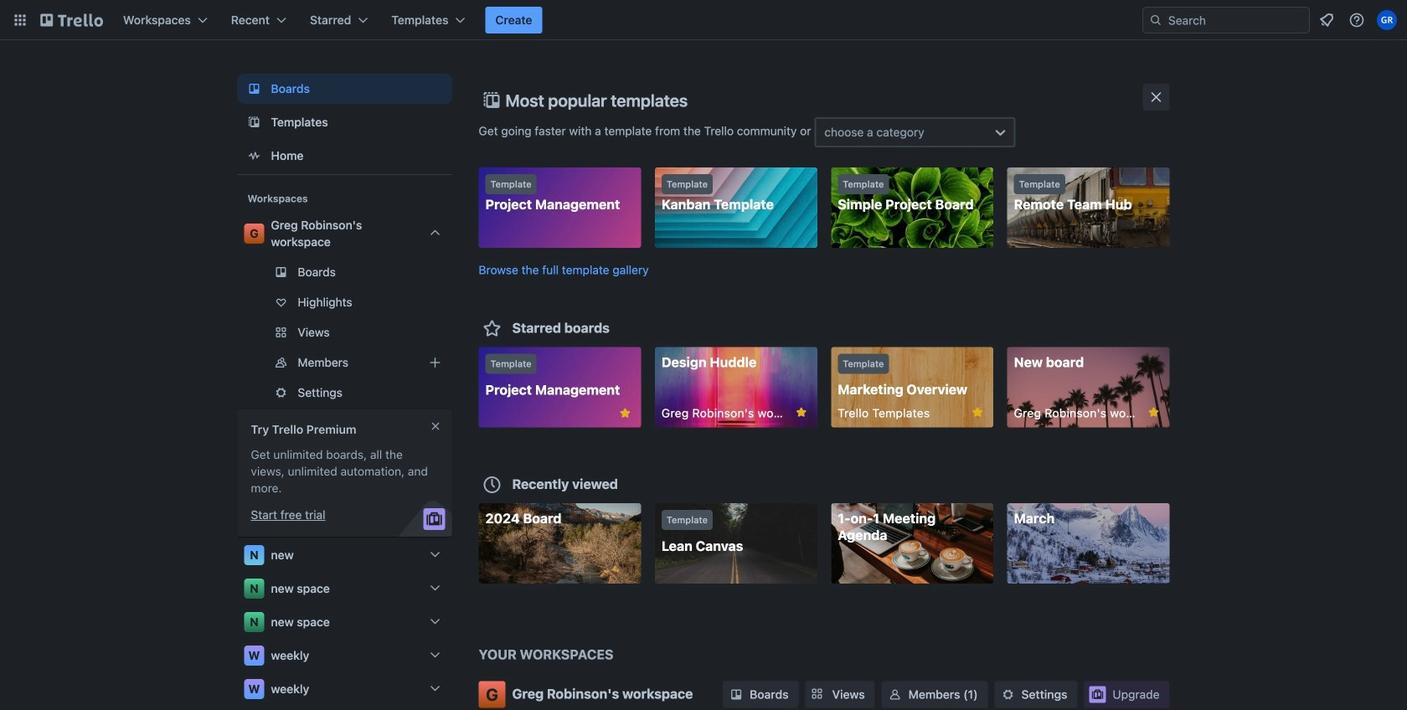 Task type: describe. For each thing, give the bounding box(es) containing it.
primary element
[[0, 0, 1408, 40]]

sm image
[[1000, 687, 1017, 704]]

3 click to unstar this board. it will be removed from your starred list. image from the left
[[1147, 405, 1162, 420]]

add image
[[425, 353, 445, 373]]

home image
[[244, 146, 264, 166]]

2 sm image from the left
[[887, 687, 904, 704]]

template board image
[[244, 112, 264, 132]]

Search field
[[1163, 8, 1310, 32]]

click to unstar this board. it will be removed from your starred list. image
[[618, 406, 633, 421]]

1 click to unstar this board. it will be removed from your starred list. image from the left
[[794, 405, 809, 420]]

search image
[[1150, 13, 1163, 27]]

board image
[[244, 79, 264, 99]]



Task type: locate. For each thing, give the bounding box(es) containing it.
2 horizontal spatial click to unstar this board. it will be removed from your starred list. image
[[1147, 405, 1162, 420]]

0 notifications image
[[1317, 10, 1338, 30]]

greg robinson (gregrobinson96) image
[[1378, 10, 1398, 30]]

back to home image
[[40, 7, 103, 34]]

open information menu image
[[1349, 12, 1366, 28]]

1 horizontal spatial click to unstar this board. it will be removed from your starred list. image
[[971, 405, 986, 420]]

sm image
[[728, 687, 745, 704], [887, 687, 904, 704]]

click to unstar this board. it will be removed from your starred list. image
[[794, 405, 809, 420], [971, 405, 986, 420], [1147, 405, 1162, 420]]

0 horizontal spatial click to unstar this board. it will be removed from your starred list. image
[[794, 405, 809, 420]]

1 horizontal spatial sm image
[[887, 687, 904, 704]]

0 horizontal spatial sm image
[[728, 687, 745, 704]]

1 sm image from the left
[[728, 687, 745, 704]]

2 click to unstar this board. it will be removed from your starred list. image from the left
[[971, 405, 986, 420]]



Task type: vqa. For each thing, say whether or not it's contained in the screenshot.
home image
yes



